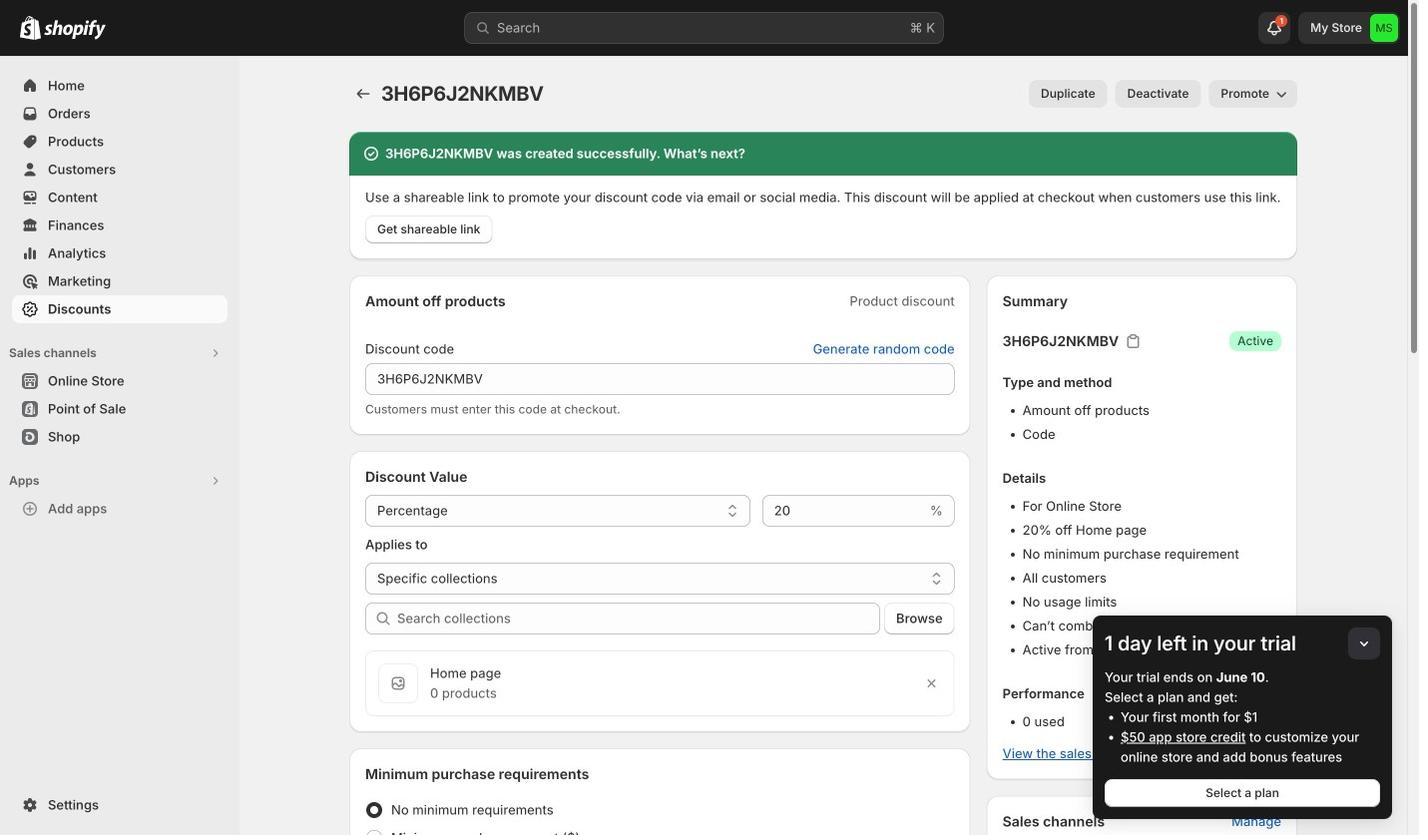 Task type: locate. For each thing, give the bounding box(es) containing it.
shopify image
[[20, 16, 41, 40]]

my store image
[[1371, 14, 1399, 42]]

None text field
[[762, 495, 926, 527]]

Search collections text field
[[397, 603, 880, 635]]

None text field
[[365, 363, 955, 395]]

shopify image
[[44, 20, 106, 40]]



Task type: vqa. For each thing, say whether or not it's contained in the screenshot.
Search collections Text Box
yes



